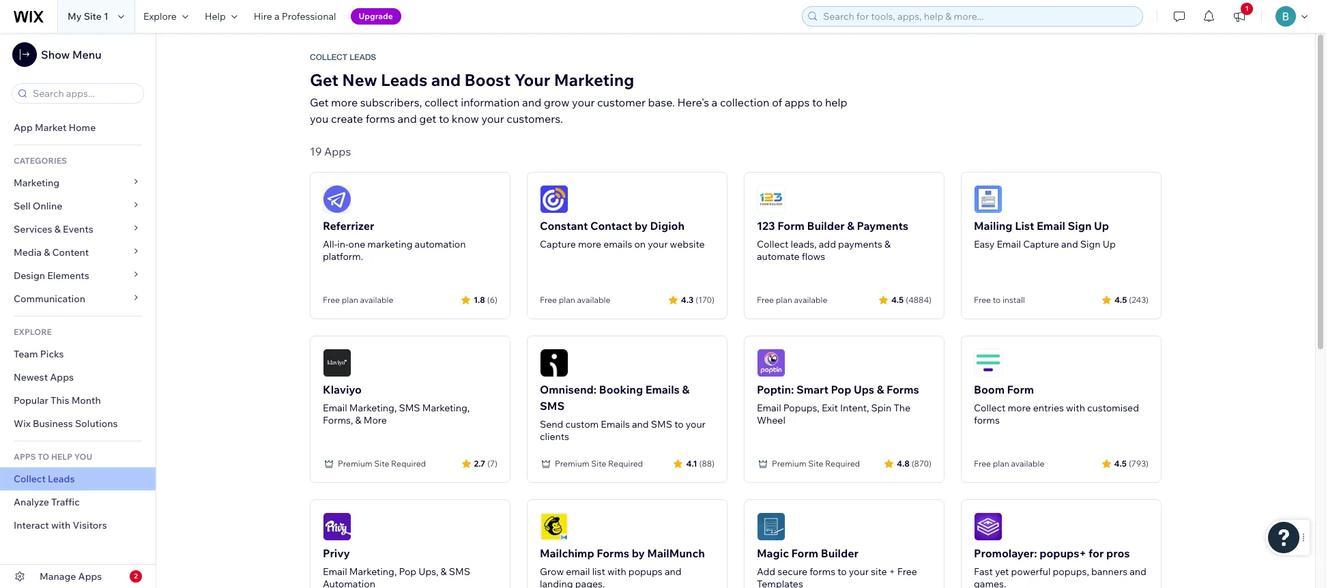 Task type: vqa. For each thing, say whether or not it's contained in the screenshot.


Task type: describe. For each thing, give the bounding box(es) containing it.
wheel
[[757, 414, 786, 427]]

to inside magic form builder add secure forms to your site + free templates
[[838, 566, 847, 578]]

popups,
[[783, 402, 820, 414]]

builder for secure
[[821, 547, 859, 560]]

apps for manage apps
[[78, 571, 102, 583]]

free for boom form
[[974, 459, 991, 469]]

to
[[38, 452, 49, 462]]

my site 1
[[68, 10, 108, 23]]

secure
[[778, 566, 808, 578]]

free for mailing list email sign up
[[974, 295, 991, 305]]

know
[[452, 112, 479, 126]]

grow
[[544, 96, 570, 109]]

required for pop
[[825, 459, 860, 469]]

referrizer all-in-one marketing automation platform.
[[323, 219, 466, 263]]

free for referrizer
[[323, 295, 340, 305]]

explore
[[143, 10, 177, 23]]

4.8 (870)
[[897, 458, 932, 469]]

constant contact by digioh logo image
[[540, 185, 569, 214]]

capture inside mailing list email sign up easy email capture and sign up
[[1023, 238, 1059, 251]]

help
[[825, 96, 848, 109]]

all-
[[323, 238, 337, 251]]

4.3
[[681, 295, 694, 305]]

plan for entries
[[993, 459, 1009, 469]]

install
[[1003, 295, 1025, 305]]

by for forms
[[632, 547, 645, 560]]

marketing, for klaviyo
[[349, 402, 397, 414]]

site for poptin: smart pop ups & forms
[[808, 459, 824, 469]]

this
[[51, 395, 69, 407]]

visitors
[[73, 519, 107, 532]]

promolayer: popups+ for pros fast yet powerful popups, banners and games.
[[974, 547, 1147, 588]]

4.5 for payments
[[891, 295, 904, 305]]

sidebar element
[[0, 33, 156, 588]]

your inside 'constant contact by digioh capture more emails on your website'
[[648, 238, 668, 251]]

services & events
[[14, 223, 93, 235]]

forms inside the boom form collect more entries with customised forms
[[974, 414, 1000, 427]]

by for contact
[[635, 219, 648, 233]]

and inside mailing list email sign up easy email capture and sign up
[[1061, 238, 1078, 251]]

omnisend: booking emails & sms send custom emails and sms to your clients
[[540, 383, 706, 443]]

123 form builder & payments logo image
[[757, 185, 786, 214]]

available for payments
[[794, 295, 828, 305]]

add
[[819, 238, 836, 251]]

4.5 (793)
[[1114, 458, 1149, 469]]

get for get more subscribers, collect information and grow your customer base. here's a collection of apps to help you create forms and get to know your customers.
[[310, 96, 329, 109]]

design
[[14, 270, 45, 282]]

apps
[[14, 452, 36, 462]]

free plan available for marketing
[[323, 295, 393, 305]]

you
[[74, 452, 92, 462]]

boom
[[974, 383, 1005, 397]]

(170)
[[696, 295, 715, 305]]

referrizer logo image
[[323, 185, 352, 214]]

show menu button
[[12, 42, 101, 67]]

mailing list email sign up easy email capture and sign up
[[974, 219, 1116, 251]]

team picks
[[14, 348, 64, 360]]

free for 123 form builder & payments
[[757, 295, 774, 305]]

(870)
[[912, 458, 932, 469]]

here's
[[677, 96, 709, 109]]

omnisend: booking emails & sms logo image
[[540, 349, 569, 377]]

2.7
[[474, 458, 485, 469]]

categories
[[14, 156, 67, 166]]

market
[[35, 122, 66, 134]]

& inside klaviyo email marketing, sms marketing, forms, & more
[[355, 414, 361, 427]]

4.3 (170)
[[681, 295, 715, 305]]

subscribers,
[[360, 96, 422, 109]]

available for marketing
[[360, 295, 393, 305]]

get for get new leads and boost your marketing
[[310, 70, 339, 90]]

forms inside mailchimp forms by mailmunch grow email list with popups and landing pages.
[[597, 547, 629, 560]]

form for 123
[[778, 219, 805, 233]]

free plan available for payments
[[757, 295, 828, 305]]

ups,
[[419, 566, 439, 578]]

new
[[342, 70, 377, 90]]

poptin:
[[757, 383, 794, 397]]

collect inside the boom form collect more entries with customised forms
[[974, 402, 1006, 414]]

boom form collect more entries with customised forms
[[974, 383, 1139, 427]]

explore
[[14, 327, 52, 337]]

123
[[757, 219, 775, 233]]

forms inside magic form builder add secure forms to your site + free templates
[[810, 566, 836, 578]]

automation
[[323, 578, 375, 588]]

forms inside poptin: smart pop ups & forms email popups, exit intent, spin the wheel
[[887, 383, 919, 397]]

collect
[[425, 96, 458, 109]]

site for omnisend: booking emails & sms
[[591, 459, 606, 469]]

pop inside poptin: smart pop ups & forms email popups, exit intent, spin the wheel
[[831, 383, 852, 397]]

online
[[33, 200, 62, 212]]

platform.
[[323, 251, 363, 263]]

mailchimp
[[540, 547, 594, 560]]

popular this month
[[14, 395, 101, 407]]

team
[[14, 348, 38, 360]]

contact
[[590, 219, 632, 233]]

& right media
[[44, 246, 50, 259]]

app
[[14, 122, 33, 134]]

free for constant contact by digioh
[[540, 295, 557, 305]]

1 vertical spatial sign
[[1080, 238, 1101, 251]]

free to install
[[974, 295, 1025, 305]]

mailmunch
[[647, 547, 705, 560]]

0 horizontal spatial emails
[[601, 418, 630, 431]]

plan for payments
[[776, 295, 792, 305]]

Search apps... field
[[29, 84, 139, 103]]

collect leads link
[[0, 468, 156, 491]]

information
[[461, 96, 520, 109]]

(6)
[[487, 295, 498, 305]]

communication link
[[0, 287, 156, 311]]

of
[[772, 96, 782, 109]]

content
[[52, 246, 89, 259]]

poptin: smart pop ups & forms email popups, exit intent, spin the wheel
[[757, 383, 919, 427]]

form for magic
[[792, 547, 819, 560]]

1 horizontal spatial leads
[[350, 53, 376, 62]]

1 inside button
[[1245, 4, 1249, 13]]

form for boom
[[1007, 383, 1034, 397]]

leads,
[[791, 238, 817, 251]]

exit
[[822, 402, 838, 414]]

promolayer: popups+ for pros logo image
[[974, 513, 1003, 541]]

1 vertical spatial leads
[[381, 70, 428, 90]]

0 horizontal spatial 1
[[104, 10, 108, 23]]

4.5 for up
[[1115, 295, 1127, 305]]

your
[[514, 70, 550, 90]]

manage apps
[[40, 571, 102, 583]]

media & content link
[[0, 241, 156, 264]]

solutions
[[75, 418, 118, 430]]

get
[[419, 112, 436, 126]]

builder for payments
[[807, 219, 845, 233]]

0 vertical spatial marketing
[[554, 70, 634, 90]]

smart
[[797, 383, 829, 397]]

premium for booking
[[555, 459, 589, 469]]

your inside magic form builder add secure forms to your site + free templates
[[849, 566, 869, 578]]

a inside "get more subscribers, collect information and grow your customer base. here's a collection of apps to help you create forms and get to know your customers."
[[712, 96, 718, 109]]

capture inside 'constant contact by digioh capture more emails on your website'
[[540, 238, 576, 251]]

upgrade button
[[351, 8, 401, 25]]

one
[[348, 238, 365, 251]]

site right my
[[84, 10, 102, 23]]

sell online link
[[0, 195, 156, 218]]

payments
[[838, 238, 883, 251]]

0 vertical spatial up
[[1094, 219, 1109, 233]]

help
[[205, 10, 226, 23]]

email down the mailing
[[997, 238, 1021, 251]]

in-
[[337, 238, 348, 251]]

leads inside collect leads link
[[48, 473, 75, 485]]

popular
[[14, 395, 48, 407]]

mailing list email sign up logo image
[[974, 185, 1003, 214]]

premium site required for booking
[[555, 459, 643, 469]]

premium for smart
[[772, 459, 807, 469]]

wix
[[14, 418, 31, 430]]

constant
[[540, 219, 588, 233]]

free plan available for entries
[[974, 459, 1045, 469]]

mailchimp forms by mailmunch logo image
[[540, 513, 569, 541]]

& inside privy email marketing, pop ups,  & sms automation
[[441, 566, 447, 578]]

(88)
[[699, 458, 715, 469]]

4.5 (4884)
[[891, 295, 932, 305]]

email inside poptin: smart pop ups & forms email popups, exit intent, spin the wheel
[[757, 402, 781, 414]]

collection
[[720, 96, 770, 109]]

19
[[310, 145, 322, 158]]

your inside omnisend: booking emails & sms send custom emails and sms to your clients
[[686, 418, 706, 431]]

your right grow
[[572, 96, 595, 109]]

referrizer
[[323, 219, 374, 233]]



Task type: locate. For each thing, give the bounding box(es) containing it.
free down the automate
[[757, 295, 774, 305]]

wix business solutions
[[14, 418, 118, 430]]

forms down subscribers,
[[366, 112, 395, 126]]

sms
[[540, 399, 565, 413], [399, 402, 420, 414], [651, 418, 672, 431], [449, 566, 470, 578]]

1 vertical spatial marketing
[[14, 177, 60, 189]]

& right the booking
[[682, 383, 690, 397]]

0 horizontal spatial pop
[[399, 566, 416, 578]]

hire
[[254, 10, 272, 23]]

picks
[[40, 348, 64, 360]]

forms right secure
[[810, 566, 836, 578]]

free down platform.
[[323, 295, 340, 305]]

0 horizontal spatial leads
[[48, 473, 75, 485]]

website
[[670, 238, 705, 251]]

mailchimp forms by mailmunch grow email list with popups and landing pages.
[[540, 547, 705, 588]]

collect down boom
[[974, 402, 1006, 414]]

required down omnisend: booking emails & sms send custom emails and sms to your clients
[[608, 459, 643, 469]]

1 capture from the left
[[540, 238, 576, 251]]

2 horizontal spatial apps
[[324, 145, 351, 158]]

more up create
[[331, 96, 358, 109]]

1 vertical spatial collect leads
[[14, 473, 75, 485]]

builder inside 123 form builder & payments collect leads, add payments & automate flows
[[807, 219, 845, 233]]

0 horizontal spatial premium site required
[[338, 459, 426, 469]]

spin
[[871, 402, 892, 414]]

2 vertical spatial more
[[1008, 402, 1031, 414]]

free plan available down platform.
[[323, 295, 393, 305]]

collect down 123
[[757, 238, 789, 251]]

email inside privy email marketing, pop ups,  & sms automation
[[323, 566, 347, 578]]

1
[[1245, 4, 1249, 13], [104, 10, 108, 23]]

1 horizontal spatial apps
[[78, 571, 102, 583]]

2 vertical spatial leads
[[48, 473, 75, 485]]

free plan available down the automate
[[757, 295, 828, 305]]

premium for email
[[338, 459, 372, 469]]

leads up new
[[350, 53, 376, 62]]

2 capture from the left
[[1023, 238, 1059, 251]]

form inside 123 form builder & payments collect leads, add payments & automate flows
[[778, 219, 805, 233]]

0 horizontal spatial with
[[51, 519, 71, 532]]

0 vertical spatial sign
[[1068, 219, 1092, 233]]

1 horizontal spatial collect leads
[[310, 53, 376, 62]]

available down entries
[[1011, 459, 1045, 469]]

home
[[69, 122, 96, 134]]

& inside poptin: smart pop ups & forms email popups, exit intent, spin the wheel
[[877, 383, 884, 397]]

apps for 19 apps
[[324, 145, 351, 158]]

collect up new
[[310, 53, 347, 62]]

privy logo image
[[323, 513, 352, 541]]

0 horizontal spatial forms
[[597, 547, 629, 560]]

newest
[[14, 371, 48, 384]]

on
[[634, 238, 646, 251]]

1 horizontal spatial required
[[608, 459, 643, 469]]

0 horizontal spatial more
[[331, 96, 358, 109]]

site down more
[[374, 459, 389, 469]]

and inside promolayer: popups+ for pros fast yet powerful popups, banners and games.
[[1130, 566, 1147, 578]]

2 horizontal spatial forms
[[974, 414, 1000, 427]]

0 vertical spatial pop
[[831, 383, 852, 397]]

site for klaviyo
[[374, 459, 389, 469]]

form up leads,
[[778, 219, 805, 233]]

& down payments
[[885, 238, 891, 251]]

& right 'ups,'
[[441, 566, 447, 578]]

4.5 left (4884) at bottom
[[891, 295, 904, 305]]

plan for capture
[[559, 295, 575, 305]]

premium down forms,
[[338, 459, 372, 469]]

0 vertical spatial by
[[635, 219, 648, 233]]

interact with visitors
[[14, 519, 107, 532]]

1 horizontal spatial capture
[[1023, 238, 1059, 251]]

required for marketing,
[[391, 459, 426, 469]]

1 horizontal spatial with
[[607, 566, 626, 578]]

4.5 for entries
[[1114, 458, 1127, 469]]

1 horizontal spatial forms
[[887, 383, 919, 397]]

marketing, inside privy email marketing, pop ups,  & sms automation
[[349, 566, 397, 578]]

media & content
[[14, 246, 89, 259]]

free plan available up promolayer: popups+ for pros logo
[[974, 459, 1045, 469]]

forms inside "get more subscribers, collect information and grow your customer base. here's a collection of apps to help you create forms and get to know your customers."
[[366, 112, 395, 126]]

1.8 (6)
[[474, 295, 498, 305]]

popups
[[629, 566, 663, 578]]

collect leads up new
[[310, 53, 376, 62]]

email inside klaviyo email marketing, sms marketing, forms, & more
[[323, 402, 347, 414]]

1 vertical spatial by
[[632, 547, 645, 560]]

1 horizontal spatial forms
[[810, 566, 836, 578]]

1 vertical spatial builder
[[821, 547, 859, 560]]

customer
[[597, 96, 646, 109]]

clients
[[540, 431, 569, 443]]

email down klaviyo
[[323, 402, 347, 414]]

sms inside klaviyo email marketing, sms marketing, forms, & more
[[399, 402, 420, 414]]

1 vertical spatial forms
[[597, 547, 629, 560]]

communication
[[14, 293, 88, 305]]

email right list
[[1037, 219, 1066, 233]]

by
[[635, 219, 648, 233], [632, 547, 645, 560]]

poptin: smart pop ups & forms logo image
[[757, 349, 786, 377]]

marketing, for privy
[[349, 566, 397, 578]]

get inside "get more subscribers, collect information and grow your customer base. here's a collection of apps to help you create forms and get to know your customers."
[[310, 96, 329, 109]]

by up on
[[635, 219, 648, 233]]

collect inside 123 form builder & payments collect leads, add payments & automate flows
[[757, 238, 789, 251]]

0 vertical spatial with
[[1066, 402, 1085, 414]]

1 vertical spatial forms
[[974, 414, 1000, 427]]

capture down list
[[1023, 238, 1059, 251]]

pages.
[[575, 578, 605, 588]]

0 horizontal spatial a
[[274, 10, 280, 23]]

2 vertical spatial forms
[[810, 566, 836, 578]]

sell online
[[14, 200, 62, 212]]

plan up promolayer: popups+ for pros logo
[[993, 459, 1009, 469]]

more
[[364, 414, 387, 427]]

leads down help
[[48, 473, 75, 485]]

0 vertical spatial forms
[[366, 112, 395, 126]]

premium site required down custom
[[555, 459, 643, 469]]

more inside "get more subscribers, collect information and grow your customer base. here's a collection of apps to help you create forms and get to know your customers."
[[331, 96, 358, 109]]

form up secure
[[792, 547, 819, 560]]

free plan available for capture
[[540, 295, 610, 305]]

and inside omnisend: booking emails & sms send custom emails and sms to your clients
[[632, 418, 649, 431]]

easy
[[974, 238, 995, 251]]

forms,
[[323, 414, 353, 427]]

3 premium site required from the left
[[772, 459, 860, 469]]

free right +
[[897, 566, 917, 578]]

show menu
[[41, 48, 101, 61]]

by inside mailchimp forms by mailmunch grow email list with popups and landing pages.
[[632, 547, 645, 560]]

premium site required down more
[[338, 459, 426, 469]]

interact with visitors link
[[0, 514, 156, 537]]

email down "privy"
[[323, 566, 347, 578]]

form inside magic form builder add secure forms to your site + free templates
[[792, 547, 819, 560]]

0 horizontal spatial marketing
[[14, 177, 60, 189]]

forms up the at the right of page
[[887, 383, 919, 397]]

0 horizontal spatial apps
[[50, 371, 74, 384]]

Search for tools, apps, help & more... field
[[819, 7, 1139, 26]]

site down custom
[[591, 459, 606, 469]]

sms inside privy email marketing, pop ups,  & sms automation
[[449, 566, 470, 578]]

available down emails in the left of the page
[[577, 295, 610, 305]]

0 vertical spatial a
[[274, 10, 280, 23]]

& inside omnisend: booking emails & sms send custom emails and sms to your clients
[[682, 383, 690, 397]]

media
[[14, 246, 42, 259]]

3 premium from the left
[[772, 459, 807, 469]]

2 horizontal spatial required
[[825, 459, 860, 469]]

premium site required for email
[[338, 459, 426, 469]]

add
[[757, 566, 776, 578]]

4.5 left (243)
[[1115, 295, 1127, 305]]

email down poptin:
[[757, 402, 781, 414]]

pop inside privy email marketing, pop ups,  & sms automation
[[399, 566, 416, 578]]

plan for marketing
[[342, 295, 358, 305]]

free plan available up omnisend: booking emails & sms logo
[[540, 295, 610, 305]]

design elements
[[14, 270, 89, 282]]

& left more
[[355, 414, 361, 427]]

newest apps
[[14, 371, 74, 384]]

free
[[323, 295, 340, 305], [540, 295, 557, 305], [757, 295, 774, 305], [974, 295, 991, 305], [974, 459, 991, 469], [897, 566, 917, 578]]

1 vertical spatial a
[[712, 96, 718, 109]]

1 horizontal spatial marketing
[[554, 70, 634, 90]]

constant contact by digioh capture more emails on your website
[[540, 219, 705, 251]]

0 horizontal spatial premium
[[338, 459, 372, 469]]

2 premium from the left
[[555, 459, 589, 469]]

marketing inside marketing link
[[14, 177, 60, 189]]

1 horizontal spatial premium site required
[[555, 459, 643, 469]]

powerful
[[1011, 566, 1051, 578]]

a right here's
[[712, 96, 718, 109]]

0 vertical spatial form
[[778, 219, 805, 233]]

2 horizontal spatial premium
[[772, 459, 807, 469]]

2 horizontal spatial with
[[1066, 402, 1085, 414]]

emails
[[646, 383, 680, 397], [601, 418, 630, 431]]

with inside interact with visitors link
[[51, 519, 71, 532]]

site down exit
[[808, 459, 824, 469]]

month
[[71, 395, 101, 407]]

available down platform.
[[360, 295, 393, 305]]

1.8
[[474, 295, 485, 305]]

create
[[331, 112, 363, 126]]

your right on
[[648, 238, 668, 251]]

available for entries
[[1011, 459, 1045, 469]]

available
[[360, 295, 393, 305], [577, 295, 610, 305], [794, 295, 828, 305], [1011, 459, 1045, 469]]

2 required from the left
[[608, 459, 643, 469]]

your down the information
[[482, 112, 504, 126]]

automation
[[415, 238, 466, 251]]

traffic
[[51, 496, 80, 509]]

more left emails in the left of the page
[[578, 238, 601, 251]]

emails right the booking
[[646, 383, 680, 397]]

3 required from the left
[[825, 459, 860, 469]]

with right entries
[[1066, 402, 1085, 414]]

2 vertical spatial form
[[792, 547, 819, 560]]

0 horizontal spatial required
[[391, 459, 426, 469]]

digioh
[[650, 219, 685, 233]]

0 horizontal spatial forms
[[366, 112, 395, 126]]

flows
[[802, 251, 825, 263]]

apps right 19
[[324, 145, 351, 158]]

2 vertical spatial apps
[[78, 571, 102, 583]]

2 vertical spatial with
[[607, 566, 626, 578]]

banners
[[1091, 566, 1128, 578]]

pop left 'ups,'
[[399, 566, 416, 578]]

and
[[431, 70, 461, 90], [522, 96, 541, 109], [398, 112, 417, 126], [1061, 238, 1078, 251], [632, 418, 649, 431], [665, 566, 682, 578], [1130, 566, 1147, 578]]

magic form builder logo image
[[757, 513, 786, 541]]

1 vertical spatial emails
[[601, 418, 630, 431]]

plan down the automate
[[776, 295, 792, 305]]

popups,
[[1053, 566, 1089, 578]]

free left install
[[974, 295, 991, 305]]

4.5
[[891, 295, 904, 305], [1115, 295, 1127, 305], [1114, 458, 1127, 469]]

premium down wheel on the right of the page
[[772, 459, 807, 469]]

custom
[[566, 418, 599, 431]]

1 required from the left
[[391, 459, 426, 469]]

2 horizontal spatial premium site required
[[772, 459, 860, 469]]

with down the traffic
[[51, 519, 71, 532]]

available down 'flows'
[[794, 295, 828, 305]]

2 get from the top
[[310, 96, 329, 109]]

your left site
[[849, 566, 869, 578]]

1 premium site required from the left
[[338, 459, 426, 469]]

forms up list
[[597, 547, 629, 560]]

premium site required down exit
[[772, 459, 860, 469]]

collect leads down to
[[14, 473, 75, 485]]

privy
[[323, 547, 350, 560]]

collect leads inside sidebar 'element'
[[14, 473, 75, 485]]

& up payments
[[847, 219, 855, 233]]

intent,
[[840, 402, 869, 414]]

klaviyo
[[323, 383, 362, 397]]

list
[[1015, 219, 1034, 233]]

apps right the manage
[[78, 571, 102, 583]]

0 horizontal spatial capture
[[540, 238, 576, 251]]

1 vertical spatial get
[[310, 96, 329, 109]]

0 vertical spatial emails
[[646, 383, 680, 397]]

builder inside magic form builder add secure forms to your site + free templates
[[821, 547, 859, 560]]

emails right custom
[[601, 418, 630, 431]]

apps up 'this'
[[50, 371, 74, 384]]

free inside magic form builder add secure forms to your site + free templates
[[897, 566, 917, 578]]

4.5 left the (793) at the right bottom
[[1114, 458, 1127, 469]]

1 vertical spatial more
[[578, 238, 601, 251]]

boom form logo image
[[974, 349, 1003, 377]]

templates
[[757, 578, 803, 588]]

analyze
[[14, 496, 49, 509]]

form right boom
[[1007, 383, 1034, 397]]

forms
[[887, 383, 919, 397], [597, 547, 629, 560]]

1 vertical spatial apps
[[50, 371, 74, 384]]

more inside 'constant contact by digioh capture more emails on your website'
[[578, 238, 601, 251]]

free right (6) in the left bottom of the page
[[540, 295, 557, 305]]

forms down boom
[[974, 414, 1000, 427]]

1 horizontal spatial a
[[712, 96, 718, 109]]

4.8
[[897, 458, 910, 469]]

available for capture
[[577, 295, 610, 305]]

1 vertical spatial pop
[[399, 566, 416, 578]]

yet
[[995, 566, 1009, 578]]

your up 4.1
[[686, 418, 706, 431]]

list
[[592, 566, 605, 578]]

apps to help you
[[14, 452, 92, 462]]

my
[[68, 10, 82, 23]]

you
[[310, 112, 329, 126]]

required down klaviyo email marketing, sms marketing, forms, & more
[[391, 459, 426, 469]]

2.7 (7)
[[474, 458, 498, 469]]

0 vertical spatial apps
[[324, 145, 351, 158]]

marketing down categories
[[14, 177, 60, 189]]

required down intent,
[[825, 459, 860, 469]]

newest apps link
[[0, 366, 156, 389]]

more inside the boom form collect more entries with customised forms
[[1008, 402, 1031, 414]]

1 horizontal spatial pop
[[831, 383, 852, 397]]

by up popups
[[632, 547, 645, 560]]

apps for newest apps
[[50, 371, 74, 384]]

pop
[[831, 383, 852, 397], [399, 566, 416, 578]]

1 get from the top
[[310, 70, 339, 90]]

pop up exit
[[831, 383, 852, 397]]

to inside omnisend: booking emails & sms send custom emails and sms to your clients
[[675, 418, 684, 431]]

1 premium from the left
[[338, 459, 372, 469]]

with inside mailchimp forms by mailmunch grow email list with popups and landing pages.
[[607, 566, 626, 578]]

app market home link
[[0, 116, 156, 139]]

form inside the boom form collect more entries with customised forms
[[1007, 383, 1034, 397]]

plan down platform.
[[342, 295, 358, 305]]

get left new
[[310, 70, 339, 90]]

klaviyo email marketing, sms marketing, forms, & more
[[323, 383, 470, 427]]

required for emails
[[608, 459, 643, 469]]

collect inside sidebar 'element'
[[14, 473, 46, 485]]

& left events
[[54, 223, 61, 235]]

leads up subscribers,
[[381, 70, 428, 90]]

send
[[540, 418, 563, 431]]

1 button
[[1225, 0, 1255, 33]]

collect down apps
[[14, 473, 46, 485]]

premium site required for smart
[[772, 459, 860, 469]]

to
[[812, 96, 823, 109], [439, 112, 449, 126], [993, 295, 1001, 305], [675, 418, 684, 431], [838, 566, 847, 578]]

elements
[[47, 270, 89, 282]]

1 vertical spatial form
[[1007, 383, 1034, 397]]

1 horizontal spatial premium
[[555, 459, 589, 469]]

2 horizontal spatial more
[[1008, 402, 1031, 414]]

& right ups
[[877, 383, 884, 397]]

get up the you
[[310, 96, 329, 109]]

klaviyo logo image
[[323, 349, 352, 377]]

privy email marketing, pop ups,  & sms automation
[[323, 547, 470, 588]]

1 vertical spatial with
[[51, 519, 71, 532]]

(243)
[[1129, 295, 1149, 305]]

0 vertical spatial forms
[[887, 383, 919, 397]]

0 vertical spatial builder
[[807, 219, 845, 233]]

2 horizontal spatial leads
[[381, 70, 428, 90]]

with right list
[[607, 566, 626, 578]]

0 vertical spatial collect leads
[[310, 53, 376, 62]]

1 vertical spatial up
[[1103, 238, 1116, 251]]

0 vertical spatial more
[[331, 96, 358, 109]]

0 vertical spatial leads
[[350, 53, 376, 62]]

premium down clients
[[555, 459, 589, 469]]

1 horizontal spatial more
[[578, 238, 601, 251]]

and inside mailchimp forms by mailmunch grow email list with popups and landing pages.
[[665, 566, 682, 578]]

0 vertical spatial get
[[310, 70, 339, 90]]

plan up omnisend: booking emails & sms logo
[[559, 295, 575, 305]]

by inside 'constant contact by digioh capture more emails on your website'
[[635, 219, 648, 233]]

a right hire
[[274, 10, 280, 23]]

marketing
[[554, 70, 634, 90], [14, 177, 60, 189]]

base.
[[648, 96, 675, 109]]

apps
[[785, 96, 810, 109]]

marketing up "get more subscribers, collect information and grow your customer base. here's a collection of apps to help you create forms and get to know your customers."
[[554, 70, 634, 90]]

2 premium site required from the left
[[555, 459, 643, 469]]

free right (870)
[[974, 459, 991, 469]]

1 horizontal spatial 1
[[1245, 4, 1249, 13]]

capture down constant
[[540, 238, 576, 251]]

collect leads
[[310, 53, 376, 62], [14, 473, 75, 485]]

more left entries
[[1008, 402, 1031, 414]]

form
[[778, 219, 805, 233], [1007, 383, 1034, 397], [792, 547, 819, 560]]

1 horizontal spatial emails
[[646, 383, 680, 397]]

19 apps
[[310, 145, 351, 158]]

0 horizontal spatial collect leads
[[14, 473, 75, 485]]

with inside the boom form collect more entries with customised forms
[[1066, 402, 1085, 414]]



